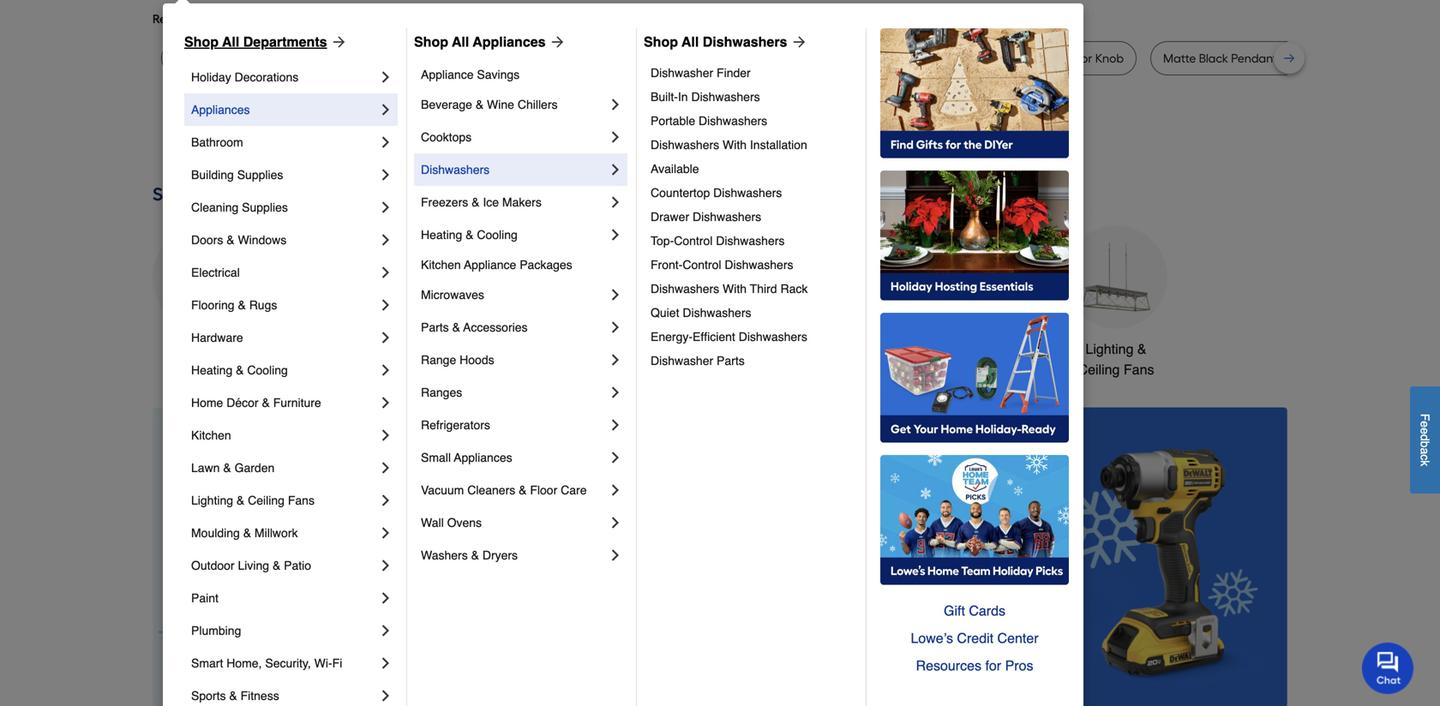Task type: describe. For each thing, give the bounding box(es) containing it.
arrow right image
[[546, 33, 566, 51]]

for inside heading
[[291, 12, 306, 26]]

moulding & millwork link
[[191, 517, 377, 550]]

all for departments
[[222, 34, 240, 50]]

countertop
[[651, 186, 710, 200]]

home décor & furniture link
[[191, 387, 377, 419]]

décor
[[227, 396, 259, 410]]

& for doors & windows link
[[227, 233, 235, 247]]

dishwashers down drawer dishwashers link
[[716, 234, 785, 248]]

shop for shop all departments
[[184, 34, 219, 50]]

washers & dryers
[[421, 549, 518, 563]]

smart for smart home, security, wi-fi
[[191, 657, 223, 671]]

electrical
[[191, 266, 240, 280]]

island
[[853, 51, 886, 66]]

electrical link
[[191, 256, 377, 289]]

pros
[[1006, 658, 1034, 674]]

cleaning supplies link
[[191, 191, 377, 224]]

washers & dryers link
[[421, 539, 607, 572]]

kitchen
[[810, 51, 850, 66]]

outdoor living & patio
[[191, 559, 311, 573]]

patio
[[284, 559, 311, 573]]

drawer
[[651, 210, 690, 224]]

tools
[[730, 341, 762, 357]]

outdoor tools & equipment
[[676, 341, 775, 378]]

front-
[[651, 258, 683, 272]]

quiet dishwashers link
[[651, 301, 854, 325]]

millwork
[[255, 527, 298, 540]]

chandelier
[[925, 51, 986, 66]]

chevron right image for microwaves
[[607, 286, 624, 304]]

& for flooring & rugs link
[[238, 298, 246, 312]]

outdoor for outdoor tools & equipment
[[676, 341, 726, 357]]

chevron right image for lighting & ceiling fans
[[377, 492, 394, 509]]

dryers
[[483, 549, 518, 563]]

heating & cooling for the left heating & cooling link
[[191, 364, 288, 377]]

wi-
[[314, 657, 332, 671]]

range hoods link
[[421, 344, 607, 376]]

1 vertical spatial ceiling
[[248, 494, 285, 508]]

in
[[678, 90, 688, 104]]

washers
[[421, 549, 468, 563]]

dishwashers up dishwasher finder link
[[703, 34, 788, 50]]

find gifts for the diyer. image
[[881, 28, 1069, 159]]

christmas decorations
[[428, 341, 501, 378]]

2 black from the left
[[1199, 51, 1229, 66]]

chevron right image for kitchen link
[[377, 427, 394, 444]]

& for the left heating & cooling link
[[236, 364, 244, 377]]

refrigerators
[[421, 419, 490, 432]]

lowe's credit center link
[[881, 625, 1069, 653]]

1 vertical spatial home
[[191, 396, 223, 410]]

& for moulding & millwork link
[[243, 527, 251, 540]]

holiday decorations
[[191, 70, 299, 84]]

decorations for holiday
[[235, 70, 299, 84]]

home inside button
[[988, 341, 1025, 357]]

smart home, security, wi-fi
[[191, 657, 342, 671]]

k
[[1419, 461, 1433, 467]]

1 light from the left
[[245, 51, 273, 66]]

for down the departments
[[275, 51, 292, 66]]

wall ovens link
[[421, 507, 607, 539]]

holiday hosting essentials. image
[[881, 171, 1069, 301]]

heating & cooling for the rightmost heating & cooling link
[[421, 228, 518, 242]]

& for freezers & ice makers link
[[472, 196, 480, 209]]

& for the "sports & fitness" link
[[229, 689, 237, 703]]

building
[[191, 168, 234, 182]]

lawn
[[191, 461, 220, 475]]

& for beverage & wine chillers link on the left top of the page
[[476, 98, 484, 111]]

0 horizontal spatial cooling
[[247, 364, 288, 377]]

chevron right image for hardware link
[[377, 329, 394, 346]]

chevron right image for ranges link
[[607, 384, 624, 401]]

portable dishwashers link
[[651, 109, 854, 133]]

fitness
[[241, 689, 279, 703]]

resources for pros link
[[881, 653, 1069, 680]]

chillers
[[518, 98, 558, 111]]

ranges
[[421, 386, 462, 400]]

pendant light for kitchen island
[[710, 51, 886, 66]]

control for front-
[[683, 258, 722, 272]]

living
[[238, 559, 269, 573]]

chevron right image for washers & dryers
[[607, 547, 624, 564]]

kitchen appliance packages link
[[421, 251, 624, 279]]

cleaners
[[468, 484, 516, 497]]

doors & windows link
[[191, 224, 377, 256]]

portable dishwashers
[[651, 114, 768, 128]]

0 vertical spatial appliance
[[421, 68, 474, 81]]

& for washers & dryers link
[[471, 549, 479, 563]]

chevron right image for paint link
[[377, 590, 394, 607]]

chevron right image for cooktops
[[607, 129, 624, 146]]

credit
[[957, 631, 994, 647]]

1 vertical spatial lighting & ceiling fans
[[191, 494, 315, 508]]

1 vertical spatial appliance
[[464, 258, 517, 272]]

holiday decorations link
[[191, 61, 377, 93]]

arrow right image for shop all departments
[[327, 33, 348, 51]]

chevron right image for appliances
[[377, 101, 394, 118]]

2 e from the top
[[1419, 428, 1433, 435]]

lawn & garden
[[191, 461, 275, 475]]

arrow right image for shop all dishwashers
[[788, 33, 808, 51]]

0 horizontal spatial lighting
[[191, 494, 233, 508]]

lighting inside button
[[1086, 341, 1134, 357]]

chevron right image for refrigerators
[[607, 417, 624, 434]]

gift cards link
[[881, 598, 1069, 625]]

& inside vacuum cleaners & floor care link
[[519, 484, 527, 497]]

chevron right image for plumbing link
[[377, 623, 394, 640]]

resources for pros
[[916, 658, 1034, 674]]

built-
[[651, 90, 678, 104]]

chevron right image for holiday decorations
[[377, 69, 394, 86]]

interior door knob
[[1025, 51, 1124, 66]]

smart home, security, wi-fi link
[[191, 647, 377, 680]]

dishwashers inside dishwashers with installation available
[[651, 138, 720, 152]]

refrigerators link
[[421, 409, 607, 442]]

packages
[[520, 258, 573, 272]]

chevron right image for the "sports & fitness" link
[[377, 688, 394, 705]]

chevron right image for outdoor living & patio "link"
[[377, 557, 394, 575]]

chevron right image for parts & accessories link
[[607, 319, 624, 336]]

shop all dishwashers
[[644, 34, 788, 50]]

rack
[[781, 282, 808, 296]]

chevron right image for freezers & ice makers
[[607, 194, 624, 211]]

bathroom button
[[804, 226, 907, 360]]

dishwashers up dishwasher parts link
[[739, 330, 808, 344]]

dishwashers up drawer dishwashers link
[[714, 186, 782, 200]]

for left pros in the right of the page
[[986, 658, 1002, 674]]

faucets
[[596, 341, 644, 357]]

appliances up cleaners
[[454, 451, 513, 465]]

0 vertical spatial cooling
[[477, 228, 518, 242]]

chevron right image for range hoods
[[607, 352, 624, 369]]

center
[[998, 631, 1039, 647]]

knob
[[1096, 51, 1124, 66]]

fans inside button
[[1124, 362, 1155, 378]]

hoods
[[460, 353, 494, 367]]

wall ovens
[[421, 516, 482, 530]]

dishwasher finder link
[[651, 61, 854, 85]]

all for appliances
[[452, 34, 469, 50]]

recommended searches for you heading
[[153, 10, 1288, 27]]

wall
[[421, 516, 444, 530]]

efficient
[[693, 330, 736, 344]]

1 pendant from the left
[[710, 51, 757, 66]]

2 pendant from the left
[[1232, 51, 1278, 66]]

top-control dishwashers link
[[651, 229, 854, 253]]

25 days of deals. don't miss deals every day. same-day delivery on in-stock orders placed by 2 p m. image
[[153, 408, 430, 707]]

with for third
[[723, 282, 747, 296]]

appliances up the black faucet
[[473, 34, 546, 50]]

ranges link
[[421, 376, 607, 409]]

microwaves
[[421, 288, 484, 302]]

& for the rightmost heating & cooling link
[[466, 228, 474, 242]]

chevron right image for small appliances
[[607, 449, 624, 467]]

departments
[[243, 34, 327, 50]]

drawer dishwashers link
[[651, 205, 854, 229]]

door
[[1067, 51, 1093, 66]]

windows
[[238, 233, 287, 247]]

with for installation
[[723, 138, 747, 152]]

wine
[[487, 98, 515, 111]]

lowe's
[[911, 631, 954, 647]]

appliances down holiday
[[191, 103, 250, 117]]



Task type: locate. For each thing, give the bounding box(es) containing it.
smart inside smart home, security, wi-fi link
[[191, 657, 223, 671]]

arrow right image up pendant light for kitchen island
[[788, 33, 808, 51]]

light right red on the left of the page
[[604, 51, 632, 66]]

chevron right image for the wall ovens link
[[607, 515, 624, 532]]

for left you
[[291, 12, 306, 26]]

0 horizontal spatial parts
[[421, 321, 449, 334]]

0 vertical spatial kitchen
[[421, 258, 461, 272]]

0 vertical spatial decorations
[[235, 70, 299, 84]]

get your home holiday-ready. image
[[881, 313, 1069, 443]]

2 dishwasher from the top
[[651, 354, 714, 368]]

5 light from the left
[[1281, 51, 1308, 66]]

0 horizontal spatial outdoor
[[191, 559, 235, 573]]

& inside parts & accessories link
[[452, 321, 460, 334]]

dishwasher
[[651, 66, 714, 80], [651, 354, 714, 368]]

0 vertical spatial heating & cooling link
[[421, 219, 607, 251]]

lighting & ceiling fans
[[1078, 341, 1155, 378], [191, 494, 315, 508]]

pendant up finder
[[710, 51, 757, 66]]

with
[[723, 138, 747, 152], [723, 282, 747, 296]]

all up appliance savings at the left top
[[452, 34, 469, 50]]

1 dishwasher from the top
[[651, 66, 714, 80]]

1 shop from the left
[[184, 34, 219, 50]]

kitchen up lawn
[[191, 429, 231, 443]]

supplies up windows
[[242, 201, 288, 214]]

2 horizontal spatial shop
[[644, 34, 678, 50]]

lighting & ceiling fans inside button
[[1078, 341, 1155, 378]]

light up built-in dishwashers "link"
[[759, 51, 787, 66]]

0 vertical spatial with
[[723, 138, 747, 152]]

0 vertical spatial home
[[988, 341, 1025, 357]]

0 vertical spatial heating
[[421, 228, 462, 242]]

1 horizontal spatial black
[[1199, 51, 1229, 66]]

1 all from the left
[[222, 34, 240, 50]]

2 with from the top
[[723, 282, 747, 296]]

& inside beverage & wine chillers link
[[476, 98, 484, 111]]

ceiling
[[295, 51, 333, 66]]

1 horizontal spatial smart
[[948, 341, 984, 357]]

1 vertical spatial fans
[[288, 494, 315, 508]]

hardware
[[191, 331, 243, 345]]

for left kitchen
[[790, 51, 807, 66]]

1 horizontal spatial home
[[988, 341, 1025, 357]]

shop all departments
[[184, 34, 327, 50]]

light for pendant light for kitchen island
[[759, 51, 787, 66]]

& inside moulding & millwork link
[[243, 527, 251, 540]]

vacuum cleaners & floor care
[[421, 484, 587, 497]]

1 horizontal spatial heating
[[421, 228, 462, 242]]

cooling up kitchen appliance packages
[[477, 228, 518, 242]]

& inside home décor & furniture link
[[262, 396, 270, 410]]

0 vertical spatial heating & cooling
[[421, 228, 518, 242]]

small appliances
[[421, 451, 513, 465]]

appliances down 'flooring'
[[171, 341, 238, 357]]

building supplies
[[191, 168, 283, 182]]

decorations down light for ceiling
[[235, 70, 299, 84]]

home décor & furniture
[[191, 396, 321, 410]]

control down "drawer dishwashers"
[[674, 234, 713, 248]]

pendant right matte at the right of the page
[[1232, 51, 1278, 66]]

& for 'lawn & garden' link
[[223, 461, 231, 475]]

chevron right image for the electrical link
[[377, 264, 394, 281]]

beverage & wine chillers
[[421, 98, 558, 111]]

kitchen link
[[191, 419, 377, 452]]

top-control dishwashers
[[651, 234, 785, 248]]

parts up range
[[421, 321, 449, 334]]

building supplies link
[[191, 159, 377, 191]]

shop up fixture on the left top
[[644, 34, 678, 50]]

parts & accessories
[[421, 321, 528, 334]]

lighting & ceiling fans link
[[191, 485, 377, 517]]

2 horizontal spatial all
[[682, 34, 699, 50]]

0 vertical spatial ceiling
[[1078, 362, 1120, 378]]

heating & cooling up the décor
[[191, 364, 288, 377]]

1 horizontal spatial lighting
[[1086, 341, 1134, 357]]

appliance up the microwaves "link"
[[464, 258, 517, 272]]

recommended searches for you
[[153, 12, 329, 26]]

light down shop all departments
[[245, 51, 273, 66]]

1 vertical spatial heating & cooling
[[191, 364, 288, 377]]

dishwasher up the in
[[651, 66, 714, 80]]

& inside 'lawn & garden' link
[[223, 461, 231, 475]]

1 vertical spatial lighting
[[191, 494, 233, 508]]

decorations inside holiday decorations link
[[235, 70, 299, 84]]

kitchen for kitchen appliance packages
[[421, 258, 461, 272]]

dishwashers down cooktops
[[421, 163, 490, 177]]

2 light from the left
[[405, 51, 432, 66]]

0 vertical spatial smart
[[948, 341, 984, 357]]

1 vertical spatial smart
[[191, 657, 223, 671]]

0 horizontal spatial pendant
[[710, 51, 757, 66]]

d
[[1419, 435, 1433, 441]]

recommended
[[153, 12, 235, 26]]

supplies up cleaning supplies
[[237, 168, 283, 182]]

fixture
[[635, 51, 671, 66]]

1 vertical spatial bathroom
[[826, 341, 886, 357]]

shop for shop all appliances
[[414, 34, 449, 50]]

with inside dishwashers with installation available
[[723, 138, 747, 152]]

dishwashers
[[703, 34, 788, 50], [692, 90, 760, 104], [699, 114, 768, 128], [651, 138, 720, 152], [421, 163, 490, 177], [714, 186, 782, 200], [693, 210, 762, 224], [716, 234, 785, 248], [725, 258, 794, 272], [651, 282, 720, 296], [683, 306, 752, 320], [739, 330, 808, 344]]

cooling
[[477, 228, 518, 242], [247, 364, 288, 377]]

cooktops link
[[421, 121, 607, 154]]

arrow right image inside 'shop all departments' link
[[327, 33, 348, 51]]

dishwasher down energy-
[[651, 354, 714, 368]]

moulding & millwork
[[191, 527, 298, 540]]

for
[[291, 12, 306, 26], [275, 51, 292, 66], [790, 51, 807, 66], [986, 658, 1002, 674]]

heating & cooling link up furniture
[[191, 354, 377, 387]]

energy-efficient dishwashers link
[[651, 325, 854, 349]]

1 vertical spatial cooling
[[247, 364, 288, 377]]

black right matte at the right of the page
[[1199, 51, 1229, 66]]

dishwashers down built-in dishwashers "link"
[[699, 114, 768, 128]]

bathroom inside button
[[826, 341, 886, 357]]

0 horizontal spatial black
[[472, 51, 501, 66]]

smart home button
[[935, 226, 1038, 360]]

heating
[[421, 228, 462, 242], [191, 364, 233, 377]]

finder
[[717, 66, 751, 80]]

0 horizontal spatial fans
[[288, 494, 315, 508]]

outdoor for outdoor living & patio
[[191, 559, 235, 573]]

savings
[[477, 68, 520, 81]]

lawn & garden link
[[191, 452, 377, 485]]

& for lighting & ceiling fans link on the left of page
[[237, 494, 245, 508]]

appliance up beverage
[[421, 68, 474, 81]]

decorations for christmas
[[428, 362, 501, 378]]

heating down hardware
[[191, 364, 233, 377]]

1 vertical spatial parts
[[717, 354, 745, 368]]

1 horizontal spatial bathroom
[[826, 341, 886, 357]]

0 horizontal spatial arrow right image
[[327, 33, 348, 51]]

chevron right image for beverage & wine chillers link on the left top of the page
[[607, 96, 624, 113]]

0 horizontal spatial ceiling
[[248, 494, 285, 508]]

appliances
[[473, 34, 546, 50], [191, 103, 250, 117], [171, 341, 238, 357], [454, 451, 513, 465]]

dishwasher for dishwasher finder
[[651, 66, 714, 80]]

0 horizontal spatial heating & cooling
[[191, 364, 288, 377]]

2 shop from the left
[[414, 34, 449, 50]]

matte
[[1164, 51, 1196, 66]]

1 horizontal spatial kitchen
[[421, 258, 461, 272]]

0 vertical spatial parts
[[421, 321, 449, 334]]

0 vertical spatial fans
[[1124, 362, 1155, 378]]

0 horizontal spatial shop
[[184, 34, 219, 50]]

3 light from the left
[[604, 51, 632, 66]]

lowe's wishes you and your family a happy hanukkah. image
[[153, 120, 1288, 163]]

appliances button
[[153, 226, 256, 360]]

chevron right image for 'lawn & garden' link
[[377, 460, 394, 477]]

1 horizontal spatial heating & cooling
[[421, 228, 518, 242]]

up to 50 percent off select tools and accessories. image
[[457, 408, 1288, 707]]

& inside flooring & rugs link
[[238, 298, 246, 312]]

holiday
[[191, 70, 231, 84]]

bathroom
[[191, 135, 243, 149], [826, 341, 886, 357]]

black down 'shop all appliances'
[[472, 51, 501, 66]]

& inside the "sports & fitness" link
[[229, 689, 237, 703]]

sports
[[191, 689, 226, 703]]

dishwasher for dishwasher parts
[[651, 354, 714, 368]]

kitchen up 'microwaves'
[[421, 258, 461, 272]]

heating & cooling link down makers
[[421, 219, 607, 251]]

1 e from the top
[[1419, 421, 1433, 428]]

1 horizontal spatial decorations
[[428, 362, 501, 378]]

decorations down christmas
[[428, 362, 501, 378]]

1 vertical spatial outdoor
[[191, 559, 235, 573]]

& inside outdoor living & patio "link"
[[273, 559, 281, 573]]

0 horizontal spatial kitchen
[[191, 429, 231, 443]]

0 horizontal spatial decorations
[[235, 70, 299, 84]]

home,
[[227, 657, 262, 671]]

cooktops
[[421, 130, 472, 144]]

dishwashers with third rack
[[651, 282, 808, 296]]

light for foyer light
[[405, 51, 432, 66]]

1 vertical spatial heating
[[191, 364, 233, 377]]

top-
[[651, 234, 674, 248]]

foyer
[[373, 51, 402, 66]]

1 vertical spatial kitchen
[[546, 341, 592, 357]]

all down recommended searches for you
[[222, 34, 240, 50]]

& inside the lighting & ceiling fans button
[[1138, 341, 1147, 357]]

installation
[[750, 138, 808, 152]]

1 horizontal spatial cooling
[[477, 228, 518, 242]]

2 horizontal spatial kitchen
[[546, 341, 592, 357]]

arrow right image inside shop all dishwashers link
[[788, 33, 808, 51]]

portable
[[651, 114, 696, 128]]

1 horizontal spatial outdoor
[[676, 341, 726, 357]]

chevron right image for the rightmost heating & cooling link
[[607, 226, 624, 244]]

0 horizontal spatial lighting & ceiling fans
[[191, 494, 315, 508]]

4 light from the left
[[759, 51, 787, 66]]

dishwashers up efficient
[[683, 306, 752, 320]]

ceiling inside button
[[1078, 362, 1120, 378]]

arrow right image
[[327, 33, 348, 51], [788, 33, 808, 51]]

christmas decorations button
[[413, 226, 516, 380]]

red
[[581, 51, 602, 66]]

1 horizontal spatial parts
[[717, 354, 745, 368]]

1 horizontal spatial shop
[[414, 34, 449, 50]]

beverage
[[421, 98, 472, 111]]

1 vertical spatial supplies
[[242, 201, 288, 214]]

dishwashers link
[[421, 154, 607, 186]]

chevron right image for flooring & rugs link
[[377, 297, 394, 314]]

3 shop from the left
[[644, 34, 678, 50]]

supplies for building supplies
[[237, 168, 283, 182]]

2 all from the left
[[452, 34, 469, 50]]

0 horizontal spatial all
[[222, 34, 240, 50]]

0 horizontal spatial heating
[[191, 364, 233, 377]]

chat invite button image
[[1363, 642, 1415, 695]]

control inside "link"
[[683, 258, 722, 272]]

lowe's credit center
[[911, 631, 1039, 647]]

available
[[651, 162, 699, 176]]

hardware link
[[191, 322, 377, 354]]

chevron right image for moulding & millwork link
[[377, 525, 394, 542]]

0 vertical spatial supplies
[[237, 168, 283, 182]]

scroll to item #2 element
[[826, 675, 871, 685]]

microwaves link
[[421, 279, 607, 311]]

appliance
[[421, 68, 474, 81], [464, 258, 517, 272]]

chevron right image for bathroom
[[377, 134, 394, 151]]

smart for smart home
[[948, 341, 984, 357]]

control down top-control dishwashers
[[683, 258, 722, 272]]

dishwashers inside 'link'
[[699, 114, 768, 128]]

shop all appliances link
[[414, 32, 566, 52]]

heating down freezers
[[421, 228, 462, 242]]

front-control dishwashers link
[[651, 253, 854, 277]]

1 black from the left
[[472, 51, 501, 66]]

light for red light fixture
[[604, 51, 632, 66]]

shop for shop all dishwashers
[[644, 34, 678, 50]]

0 horizontal spatial bathroom
[[191, 135, 243, 149]]

0 horizontal spatial smart
[[191, 657, 223, 671]]

energy-efficient dishwashers
[[651, 330, 808, 344]]

& inside lighting & ceiling fans link
[[237, 494, 245, 508]]

0 vertical spatial dishwasher
[[651, 66, 714, 80]]

parts & accessories link
[[421, 311, 607, 344]]

arrow left image
[[472, 558, 489, 575]]

1 horizontal spatial heating & cooling link
[[421, 219, 607, 251]]

shop up foyer light
[[414, 34, 449, 50]]

light for ceiling
[[245, 51, 333, 66]]

1 horizontal spatial lighting & ceiling fans
[[1078, 341, 1155, 378]]

1 vertical spatial decorations
[[428, 362, 501, 378]]

freezers & ice makers
[[421, 196, 542, 209]]

all up dishwasher finder
[[682, 34, 699, 50]]

c
[[1419, 455, 1433, 461]]

dishwashers down finder
[[692, 90, 760, 104]]

chevron right image for doors & windows link
[[377, 232, 394, 249]]

kitchen
[[421, 258, 461, 272], [546, 341, 592, 357], [191, 429, 231, 443]]

3 all from the left
[[682, 34, 699, 50]]

chevron right image for cleaning supplies
[[377, 199, 394, 216]]

1 vertical spatial dishwasher
[[651, 354, 714, 368]]

chevron right image for home décor & furniture link
[[377, 394, 394, 412]]

dishwashers up the third
[[725, 258, 794, 272]]

parts
[[421, 321, 449, 334], [717, 354, 745, 368]]

1 vertical spatial with
[[723, 282, 747, 296]]

supplies for cleaning supplies
[[242, 201, 288, 214]]

pendant
[[710, 51, 757, 66], [1232, 51, 1278, 66]]

smart inside smart home button
[[948, 341, 984, 357]]

doors
[[191, 233, 223, 247]]

light right foyer
[[405, 51, 432, 66]]

1 horizontal spatial pendant
[[1232, 51, 1278, 66]]

1 horizontal spatial fans
[[1124, 362, 1155, 378]]

0 vertical spatial lighting
[[1086, 341, 1134, 357]]

0 vertical spatial control
[[674, 234, 713, 248]]

sports & fitness link
[[191, 680, 377, 707]]

you
[[309, 12, 329, 26]]

1 vertical spatial control
[[683, 258, 722, 272]]

with down portable dishwashers 'link'
[[723, 138, 747, 152]]

kitchen for kitchen faucets
[[546, 341, 592, 357]]

kitchen left "faucets"
[[546, 341, 592, 357]]

0 vertical spatial outdoor
[[676, 341, 726, 357]]

chevron right image for dishwashers
[[607, 161, 624, 178]]

rugs
[[249, 298, 277, 312]]

1 arrow right image from the left
[[327, 33, 348, 51]]

range hoods
[[421, 353, 494, 367]]

chevron right image for the left heating & cooling link
[[377, 362, 394, 379]]

& inside washers & dryers link
[[471, 549, 479, 563]]

1 horizontal spatial ceiling
[[1078, 362, 1120, 378]]

chevron right image
[[607, 96, 624, 113], [607, 226, 624, 244], [377, 232, 394, 249], [377, 264, 394, 281], [377, 297, 394, 314], [607, 319, 624, 336], [377, 329, 394, 346], [377, 362, 394, 379], [607, 384, 624, 401], [377, 394, 394, 412], [377, 427, 394, 444], [377, 460, 394, 477], [607, 515, 624, 532], [377, 525, 394, 542], [377, 557, 394, 575], [377, 590, 394, 607], [377, 623, 394, 640], [377, 655, 394, 672], [377, 688, 394, 705]]

all for dishwashers
[[682, 34, 699, 50]]

1 horizontal spatial all
[[452, 34, 469, 50]]

2 arrow right image from the left
[[788, 33, 808, 51]]

shop 25 days of deals by category image
[[153, 180, 1288, 209]]

light left cluster on the right top of the page
[[1281, 51, 1308, 66]]

1 with from the top
[[723, 138, 747, 152]]

outdoor inside "outdoor tools & equipment"
[[676, 341, 726, 357]]

b
[[1419, 441, 1433, 448]]

arrow right image up ceiling
[[327, 33, 348, 51]]

countertop dishwashers link
[[651, 181, 854, 205]]

with down front-control dishwashers
[[723, 282, 747, 296]]

shop up 'uolfin'
[[184, 34, 219, 50]]

searches
[[238, 12, 288, 26]]

vacuum cleaners & floor care link
[[421, 474, 607, 507]]

ovens
[[447, 516, 482, 530]]

heating & cooling down freezers & ice makers
[[421, 228, 518, 242]]

outdoor inside "link"
[[191, 559, 235, 573]]

2 vertical spatial kitchen
[[191, 429, 231, 443]]

appliances inside button
[[171, 341, 238, 357]]

cleaning
[[191, 201, 239, 214]]

chevron right image for building supplies
[[377, 166, 394, 184]]

& inside doors & windows link
[[227, 233, 235, 247]]

control for top-
[[674, 234, 713, 248]]

lowe's home team holiday picks. image
[[881, 455, 1069, 586]]

fi
[[332, 657, 342, 671]]

chevron right image for smart home, security, wi-fi link
[[377, 655, 394, 672]]

lighting & ceiling fans button
[[1065, 226, 1168, 380]]

built-in dishwashers link
[[651, 85, 854, 109]]

dishwashers up quiet dishwashers
[[651, 282, 720, 296]]

& inside freezers & ice makers link
[[472, 196, 480, 209]]

light
[[245, 51, 273, 66], [405, 51, 432, 66], [604, 51, 632, 66], [759, 51, 787, 66], [1281, 51, 1308, 66]]

1 horizontal spatial arrow right image
[[788, 33, 808, 51]]

0 vertical spatial bathroom
[[191, 135, 243, 149]]

dishwashers down shop 25 days of deals by category image
[[693, 210, 762, 224]]

0 vertical spatial lighting & ceiling fans
[[1078, 341, 1155, 378]]

1 vertical spatial heating & cooling link
[[191, 354, 377, 387]]

ice
[[483, 196, 499, 209]]

0 horizontal spatial heating & cooling link
[[191, 354, 377, 387]]

chevron right image for vacuum cleaners & floor care
[[607, 482, 624, 499]]

e
[[1419, 421, 1433, 428], [1419, 428, 1433, 435]]

decorations inside the 'christmas decorations' button
[[428, 362, 501, 378]]

chevron right image
[[377, 69, 394, 86], [377, 101, 394, 118], [607, 129, 624, 146], [377, 134, 394, 151], [607, 161, 624, 178], [377, 166, 394, 184], [607, 194, 624, 211], [377, 199, 394, 216], [607, 286, 624, 304], [607, 352, 624, 369], [607, 417, 624, 434], [607, 449, 624, 467], [607, 482, 624, 499], [377, 492, 394, 509], [607, 547, 624, 564]]

shop
[[184, 34, 219, 50], [414, 34, 449, 50], [644, 34, 678, 50]]

gift cards
[[944, 603, 1006, 619]]

e up b
[[1419, 428, 1433, 435]]

cooling up home décor & furniture
[[247, 364, 288, 377]]

& inside "outdoor tools & equipment"
[[765, 341, 775, 357]]

kitchen inside button
[[546, 341, 592, 357]]

dishwashers up "available"
[[651, 138, 720, 152]]

parts down energy-efficient dishwashers
[[717, 354, 745, 368]]

0 horizontal spatial home
[[191, 396, 223, 410]]

e up d
[[1419, 421, 1433, 428]]

& for parts & accessories link
[[452, 321, 460, 334]]



Task type: vqa. For each thing, say whether or not it's contained in the screenshot.
Cooktops's chevron right image
yes



